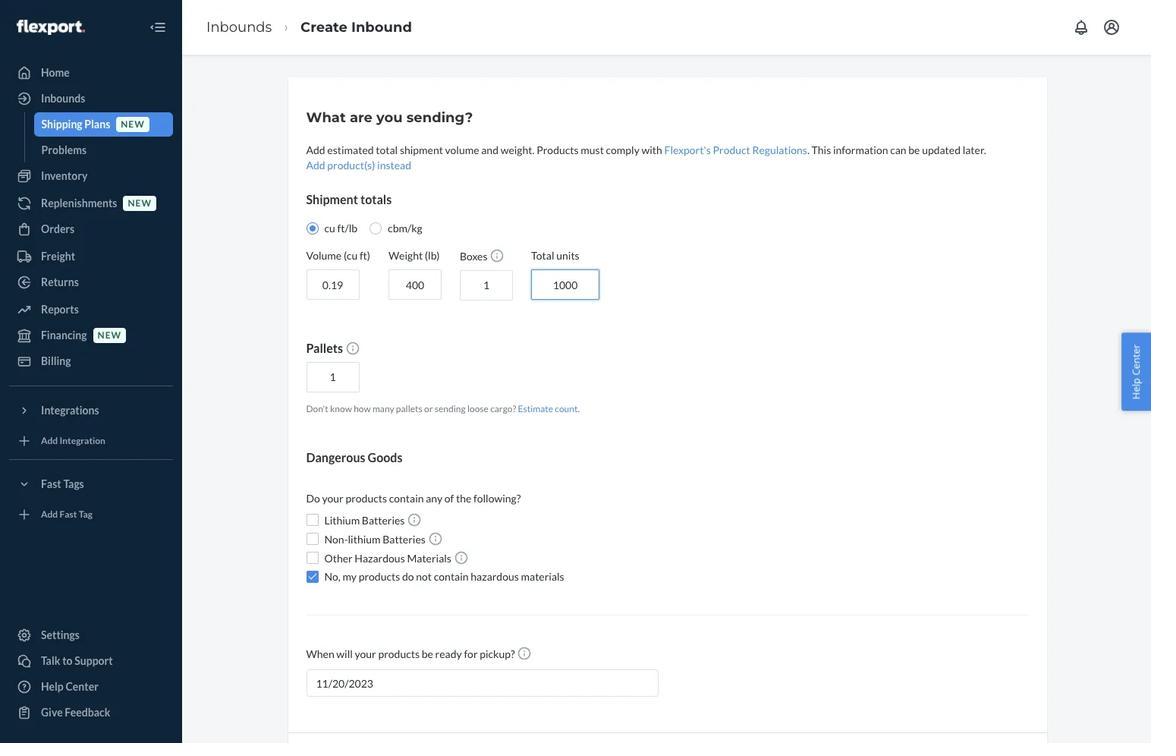 Task type: vqa. For each thing, say whether or not it's contained in the screenshot.
contain to the top
yes



Task type: locate. For each thing, give the bounding box(es) containing it.
inbounds link
[[207, 19, 272, 35], [9, 87, 173, 111]]

and
[[482, 143, 499, 156]]

loose
[[468, 403, 489, 414]]

give feedback
[[41, 706, 110, 719]]

shipping
[[41, 118, 82, 131]]

ft/lb
[[337, 222, 358, 234]]

be left "ready"
[[422, 647, 433, 660]]

0 text field
[[306, 270, 359, 300], [531, 270, 600, 300], [460, 270, 513, 301]]

feedback
[[65, 706, 110, 719]]

new down reports link
[[98, 330, 122, 341]]

0 horizontal spatial your
[[322, 492, 344, 505]]

contain right not
[[434, 570, 469, 583]]

help inside help center link
[[41, 680, 64, 693]]

boxes
[[460, 250, 490, 263]]

inbounds
[[207, 19, 272, 35], [41, 92, 85, 105]]

0 vertical spatial .
[[808, 143, 810, 156]]

1 horizontal spatial your
[[355, 647, 376, 660]]

do
[[402, 570, 414, 583]]

None radio
[[306, 222, 318, 234], [370, 222, 382, 234], [306, 222, 318, 234], [370, 222, 382, 234]]

0 vertical spatial products
[[346, 492, 387, 505]]

center
[[1130, 344, 1144, 375], [66, 680, 99, 693]]

1 vertical spatial your
[[355, 647, 376, 660]]

1 vertical spatial help
[[41, 680, 64, 693]]

2 horizontal spatial 0 text field
[[531, 270, 600, 300]]

how
[[354, 403, 371, 414]]

0 text field down the volume (cu ft)
[[306, 270, 359, 300]]

0 vertical spatial inbounds
[[207, 19, 272, 35]]

give feedback button
[[9, 701, 173, 725]]

do
[[306, 492, 320, 505]]

0 horizontal spatial 0 text field
[[306, 362, 359, 392]]

1 horizontal spatial contain
[[434, 570, 469, 583]]

add down fast tags
[[41, 509, 58, 520]]

1 vertical spatial products
[[359, 570, 400, 583]]

3 0 text field from the left
[[460, 270, 513, 301]]

1 horizontal spatial inbounds link
[[207, 19, 272, 35]]

estimated
[[328, 143, 374, 156]]

support
[[75, 654, 113, 667]]

0 text field down boxes
[[460, 270, 513, 301]]

my
[[343, 570, 357, 583]]

1 vertical spatial fast
[[60, 509, 77, 520]]

0 vertical spatial fast
[[41, 478, 61, 490]]

None checkbox
[[306, 514, 318, 526], [306, 571, 318, 583], [306, 514, 318, 526], [306, 571, 318, 583]]

0 vertical spatial 0 text field
[[389, 270, 442, 300]]

add left integration
[[41, 435, 58, 447]]

many
[[373, 403, 394, 414]]

do your products contain any of the following?
[[306, 492, 521, 505]]

lithium batteries
[[325, 514, 407, 527]]

2 vertical spatial new
[[98, 330, 122, 341]]

help center button
[[1122, 333, 1152, 411]]

products down hazardous
[[359, 570, 400, 583]]

contain left the any
[[389, 492, 424, 505]]

add for add integration
[[41, 435, 58, 447]]

2 0 text field from the left
[[531, 270, 600, 300]]

add inside add fast tag link
[[41, 509, 58, 520]]

0 vertical spatial your
[[322, 492, 344, 505]]

0 horizontal spatial contain
[[389, 492, 424, 505]]

0 text field for units
[[531, 270, 600, 300]]

close navigation image
[[149, 18, 167, 36]]

units
[[557, 249, 580, 262]]

fast left tag
[[60, 509, 77, 520]]

fast
[[41, 478, 61, 490], [60, 509, 77, 520]]

help
[[1130, 378, 1144, 399], [41, 680, 64, 693]]

later.
[[963, 143, 987, 156]]

your right will
[[355, 647, 376, 660]]

0 text field down 'weight (lb)'
[[389, 270, 442, 300]]

don't
[[306, 403, 329, 414]]

home link
[[9, 61, 173, 85]]

when will your products be ready for pickup?
[[306, 647, 517, 660]]

0 horizontal spatial help
[[41, 680, 64, 693]]

inbound
[[352, 19, 412, 35]]

returns link
[[9, 270, 173, 295]]

0 text field down units
[[531, 270, 600, 300]]

be
[[909, 143, 921, 156], [422, 647, 433, 660]]

1 vertical spatial center
[[66, 680, 99, 693]]

add down what
[[306, 143, 325, 156]]

1 vertical spatial new
[[128, 198, 152, 209]]

.
[[808, 143, 810, 156], [578, 403, 580, 414]]

returns
[[41, 276, 79, 289]]

add for add fast tag
[[41, 509, 58, 520]]

0 vertical spatial be
[[909, 143, 921, 156]]

comply
[[606, 143, 640, 156]]

1 horizontal spatial 0 text field
[[389, 270, 442, 300]]

new up orders link
[[128, 198, 152, 209]]

shipping plans
[[41, 118, 110, 131]]

0 vertical spatial inbounds link
[[207, 19, 272, 35]]

weight
[[389, 249, 423, 262]]

add
[[306, 143, 325, 156], [306, 159, 325, 172], [41, 435, 58, 447], [41, 509, 58, 520]]

shipment
[[400, 143, 443, 156]]

1 horizontal spatial help
[[1130, 378, 1144, 399]]

. left this
[[808, 143, 810, 156]]

problems link
[[34, 138, 173, 162]]

sending
[[435, 403, 466, 414]]

new right plans
[[121, 119, 145, 130]]

1 horizontal spatial center
[[1130, 344, 1144, 375]]

1 horizontal spatial help center
[[1130, 344, 1144, 399]]

plans
[[85, 118, 110, 131]]

. right estimate
[[578, 403, 580, 414]]

help center inside help center "button"
[[1130, 344, 1144, 399]]

weight.
[[501, 143, 535, 156]]

add product(s) instead button
[[306, 158, 412, 173]]

inbounds inside breadcrumbs navigation
[[207, 19, 272, 35]]

following?
[[474, 492, 521, 505]]

1 vertical spatial inbounds link
[[9, 87, 173, 111]]

add integration link
[[9, 429, 173, 453]]

ft)
[[360, 249, 371, 262]]

1 0 text field from the left
[[306, 270, 359, 300]]

financing
[[41, 329, 87, 342]]

non-
[[325, 533, 348, 546]]

new for replenishments
[[128, 198, 152, 209]]

None checkbox
[[306, 533, 318, 545], [306, 552, 318, 564], [306, 533, 318, 545], [306, 552, 318, 564]]

help center
[[1130, 344, 1144, 399], [41, 680, 99, 693]]

of
[[445, 492, 454, 505]]

0 vertical spatial help
[[1130, 378, 1144, 399]]

shipment totals
[[306, 192, 392, 207]]

home
[[41, 66, 70, 79]]

are
[[350, 109, 373, 126]]

be right can
[[909, 143, 921, 156]]

1 horizontal spatial be
[[909, 143, 921, 156]]

0 text field for weight (lb)
[[389, 270, 442, 300]]

0 vertical spatial new
[[121, 119, 145, 130]]

2 vertical spatial products
[[378, 647, 420, 660]]

freight
[[41, 250, 75, 263]]

your right do
[[322, 492, 344, 505]]

replenishments
[[41, 197, 117, 210]]

1 horizontal spatial inbounds
[[207, 19, 272, 35]]

products left "ready"
[[378, 647, 420, 660]]

1 vertical spatial contain
[[434, 570, 469, 583]]

not
[[416, 570, 432, 583]]

0 vertical spatial center
[[1130, 344, 1144, 375]]

0 horizontal spatial inbounds
[[41, 92, 85, 105]]

1 horizontal spatial 0 text field
[[460, 270, 513, 301]]

add inside the add integration link
[[41, 435, 58, 447]]

batteries up other hazardous materials
[[383, 533, 426, 546]]

1 vertical spatial 0 text field
[[306, 362, 359, 392]]

products up lithium batteries
[[346, 492, 387, 505]]

1 horizontal spatial .
[[808, 143, 810, 156]]

pallets
[[396, 403, 423, 414]]

orders link
[[9, 217, 173, 241]]

with
[[642, 143, 663, 156]]

pallets
[[306, 341, 345, 355]]

estimate
[[518, 403, 553, 414]]

0 vertical spatial help center
[[1130, 344, 1144, 399]]

can
[[891, 143, 907, 156]]

volume
[[445, 143, 480, 156]]

problems
[[41, 143, 87, 156]]

0 horizontal spatial 0 text field
[[306, 270, 359, 300]]

new
[[121, 119, 145, 130], [128, 198, 152, 209], [98, 330, 122, 341]]

0 horizontal spatial help center
[[41, 680, 99, 693]]

will
[[337, 647, 353, 660]]

or
[[424, 403, 433, 414]]

what
[[306, 109, 346, 126]]

0 text field
[[389, 270, 442, 300], [306, 362, 359, 392]]

0 horizontal spatial .
[[578, 403, 580, 414]]

0 horizontal spatial be
[[422, 647, 433, 660]]

0 text field down pallets
[[306, 362, 359, 392]]

contain
[[389, 492, 424, 505], [434, 570, 469, 583]]

0 vertical spatial contain
[[389, 492, 424, 505]]

to
[[62, 654, 73, 667]]

. inside add estimated total shipment volume and weight. products must comply with flexport's product regulations . this information can be updated later. add product(s) instead
[[808, 143, 810, 156]]

batteries up non-lithium batteries
[[362, 514, 405, 527]]

fast left tags
[[41, 478, 61, 490]]

instead
[[377, 159, 412, 172]]

1 vertical spatial help center
[[41, 680, 99, 693]]

dangerous goods
[[306, 450, 403, 465]]



Task type: describe. For each thing, give the bounding box(es) containing it.
new for financing
[[98, 330, 122, 341]]

sending?
[[407, 109, 473, 126]]

products for do
[[359, 570, 400, 583]]

0 vertical spatial batteries
[[362, 514, 405, 527]]

count
[[555, 403, 578, 414]]

add estimated total shipment volume and weight. products must comply with flexport's product regulations . this information can be updated later. add product(s) instead
[[306, 143, 987, 172]]

help inside help center "button"
[[1130, 378, 1144, 399]]

create inbound link
[[301, 19, 412, 35]]

0 text field for pallets
[[306, 362, 359, 392]]

for
[[464, 647, 478, 660]]

integrations
[[41, 404, 99, 417]]

open notifications image
[[1073, 18, 1091, 36]]

this
[[812, 143, 832, 156]]

0 text field for (cu
[[306, 270, 359, 300]]

don't know how many pallets or sending loose cargo? estimate count .
[[306, 403, 580, 414]]

updated
[[923, 143, 961, 156]]

fast tags
[[41, 478, 84, 490]]

fast tags button
[[9, 472, 173, 497]]

information
[[834, 143, 889, 156]]

total
[[376, 143, 398, 156]]

give
[[41, 706, 63, 719]]

products
[[537, 143, 579, 156]]

create inbound
[[301, 19, 412, 35]]

0 horizontal spatial inbounds link
[[9, 87, 173, 111]]

help center link
[[9, 675, 173, 699]]

help center inside help center link
[[41, 680, 99, 693]]

other
[[325, 552, 353, 565]]

(lb)
[[425, 249, 440, 262]]

0 horizontal spatial center
[[66, 680, 99, 693]]

volume
[[306, 249, 342, 262]]

talk to support
[[41, 654, 113, 667]]

total
[[531, 249, 555, 262]]

talk
[[41, 654, 60, 667]]

volume (cu ft)
[[306, 249, 371, 262]]

goods
[[368, 450, 403, 465]]

add left product(s)
[[306, 159, 325, 172]]

reports
[[41, 303, 79, 316]]

total units
[[531, 249, 580, 262]]

weight (lb)
[[389, 249, 440, 262]]

tags
[[63, 478, 84, 490]]

when
[[306, 647, 335, 660]]

materials
[[407, 552, 452, 565]]

ready
[[436, 647, 462, 660]]

breadcrumbs navigation
[[194, 5, 424, 50]]

any
[[426, 492, 443, 505]]

add for add estimated total shipment volume and weight. products must comply with flexport's product regulations . this information can be updated later. add product(s) instead
[[306, 143, 325, 156]]

add fast tag
[[41, 509, 93, 520]]

cargo?
[[491, 403, 516, 414]]

products for contain
[[346, 492, 387, 505]]

hazardous
[[471, 570, 519, 583]]

tag
[[79, 509, 93, 520]]

settings link
[[9, 623, 173, 648]]

estimate count button
[[518, 402, 578, 415]]

pickup?
[[480, 647, 515, 660]]

billing
[[41, 355, 71, 367]]

fast inside "dropdown button"
[[41, 478, 61, 490]]

1 vertical spatial inbounds
[[41, 92, 85, 105]]

add integration
[[41, 435, 105, 447]]

flexport's
[[665, 143, 711, 156]]

totals
[[361, 192, 392, 207]]

11/20/2023
[[316, 677, 373, 690]]

be inside add estimated total shipment volume and weight. products must comply with flexport's product regulations . this information can be updated later. add product(s) instead
[[909, 143, 921, 156]]

1 vertical spatial be
[[422, 647, 433, 660]]

center inside "button"
[[1130, 344, 1144, 375]]

reports link
[[9, 298, 173, 322]]

regulations
[[753, 143, 808, 156]]

new for shipping plans
[[121, 119, 145, 130]]

product
[[713, 143, 751, 156]]

hazardous
[[355, 552, 405, 565]]

you
[[377, 109, 403, 126]]

cbm/kg
[[388, 222, 423, 234]]

integration
[[60, 435, 105, 447]]

settings
[[41, 629, 80, 642]]

flexport logo image
[[17, 20, 85, 35]]

1 vertical spatial .
[[578, 403, 580, 414]]

flexport's product regulations button
[[665, 143, 808, 158]]

(cu
[[344, 249, 358, 262]]

billing link
[[9, 349, 173, 374]]

orders
[[41, 222, 75, 235]]

integrations button
[[9, 399, 173, 423]]

product(s)
[[328, 159, 375, 172]]

dangerous
[[306, 450, 366, 465]]

freight link
[[9, 244, 173, 269]]

open account menu image
[[1103, 18, 1121, 36]]

must
[[581, 143, 604, 156]]

talk to support button
[[9, 649, 173, 673]]

1 vertical spatial batteries
[[383, 533, 426, 546]]

add fast tag link
[[9, 503, 173, 527]]

the
[[456, 492, 472, 505]]



